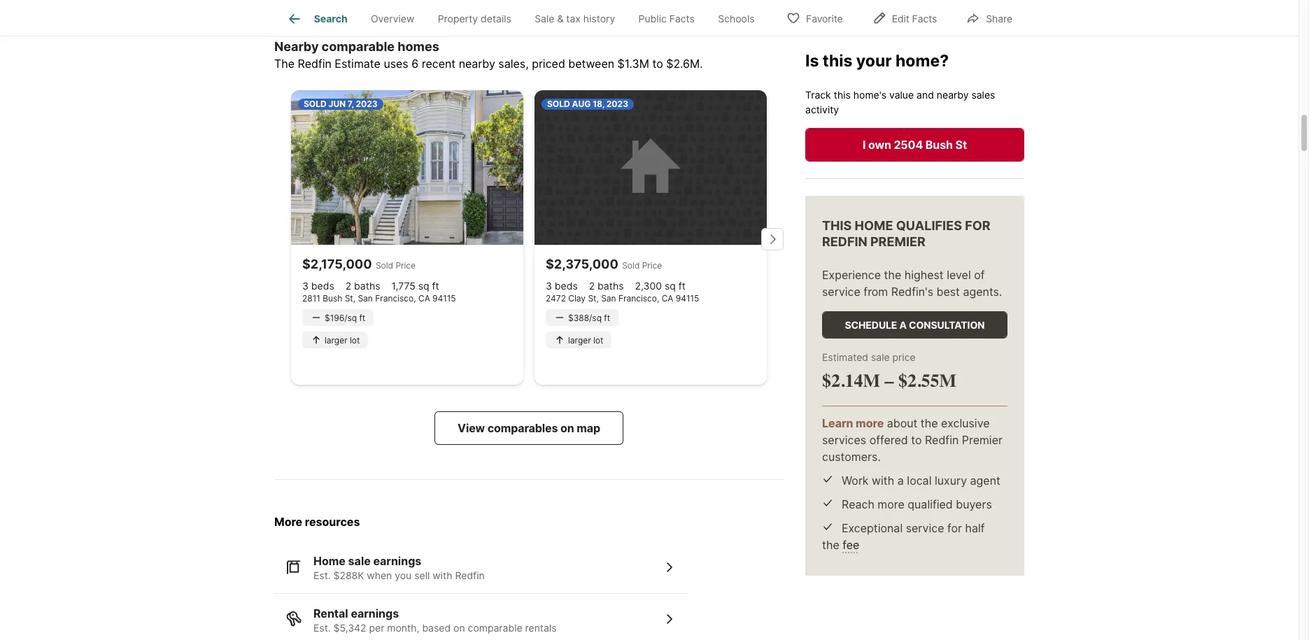 Task type: locate. For each thing, give the bounding box(es) containing it.
exceptional
[[842, 521, 903, 535]]

ca down 1,775 sq ft
[[418, 293, 430, 304]]

lot for $2,375,000
[[594, 335, 604, 346]]

sold up the 1,775
[[376, 260, 393, 271]]

1 3 beds from the left
[[302, 280, 334, 292]]

2,300 sq ft
[[635, 280, 686, 292]]

2023 for $2,175,000
[[356, 99, 378, 109]]

1 horizontal spatial baths
[[598, 280, 624, 292]]

larger lot down $196/sq
[[325, 335, 360, 346]]

schedule
[[845, 319, 898, 331]]

0 horizontal spatial sale
[[348, 554, 371, 568]]

ft right 2,300
[[679, 280, 686, 292]]

0 horizontal spatial 2 baths
[[346, 280, 380, 292]]

with left the 'a'
[[872, 474, 895, 488]]

san up $388/sq ft
[[601, 293, 616, 304]]

beds
[[311, 280, 334, 292], [555, 280, 578, 292]]

lot down the "$196/sq ft"
[[350, 335, 360, 346]]

baths for $2,375,000
[[598, 280, 624, 292]]

sale left price
[[871, 351, 890, 363]]

2 san from the left
[[601, 293, 616, 304]]

1 vertical spatial sale
[[348, 554, 371, 568]]

i
[[863, 138, 866, 152]]

2 sq from the left
[[665, 280, 676, 292]]

0 horizontal spatial baths
[[354, 280, 380, 292]]

0 horizontal spatial nearby
[[459, 57, 495, 71]]

0 horizontal spatial st,
[[345, 293, 356, 304]]

1 horizontal spatial sold
[[622, 260, 640, 271]]

2 baths for $2,375,000
[[589, 280, 624, 292]]

3 beds for $2,175,000
[[302, 280, 334, 292]]

1 san from the left
[[358, 293, 373, 304]]

94115 down 1,775 sq ft
[[433, 293, 456, 304]]

2 2 baths from the left
[[589, 280, 624, 292]]

the right about
[[921, 416, 938, 430]]

0 horizontal spatial sold
[[304, 99, 327, 109]]

0 vertical spatial bush
[[926, 138, 953, 152]]

sq for $2,175,000
[[418, 280, 429, 292]]

0 horizontal spatial ca
[[418, 293, 430, 304]]

0 horizontal spatial redfin
[[298, 57, 332, 71]]

2 3 from the left
[[546, 280, 552, 292]]

1 horizontal spatial 3
[[546, 280, 552, 292]]

2 3 beds from the left
[[546, 280, 578, 292]]

comparables
[[488, 421, 558, 435]]

0 horizontal spatial 3 beds
[[302, 280, 334, 292]]

$388/sq ft
[[568, 313, 610, 323]]

public facts tab
[[627, 2, 707, 36]]

0 vertical spatial comparable
[[322, 39, 395, 54]]

1 horizontal spatial redfin
[[455, 570, 485, 582]]

1 94115 from the left
[[433, 293, 456, 304]]

a
[[898, 474, 904, 488]]

facts for public facts
[[670, 13, 695, 25]]

baths for $2,175,000
[[354, 280, 380, 292]]

2 horizontal spatial redfin
[[925, 433, 959, 447]]

more up offered
[[856, 416, 884, 430]]

ft
[[432, 280, 439, 292], [679, 280, 686, 292], [359, 313, 365, 323], [604, 313, 610, 323]]

0 horizontal spatial san
[[358, 293, 373, 304]]

work
[[842, 474, 869, 488]]

to down about
[[911, 433, 922, 447]]

sale for $288k
[[348, 554, 371, 568]]

1 vertical spatial with
[[433, 570, 452, 582]]

this for your
[[823, 50, 853, 70]]

2 baths up 2811 bush st, san francisco, ca 94115
[[346, 280, 380, 292]]

tax
[[566, 13, 581, 25]]

this right the track
[[834, 89, 851, 101]]

1 vertical spatial est.
[[314, 622, 331, 634]]

price up the 1,775
[[396, 260, 416, 271]]

0 vertical spatial redfin
[[298, 57, 332, 71]]

francisco, down 2,300
[[619, 293, 659, 304]]

0 vertical spatial more
[[856, 416, 884, 430]]

sq for $2,375,000
[[665, 280, 676, 292]]

0 horizontal spatial service
[[822, 285, 861, 299]]

1 horizontal spatial price
[[642, 260, 662, 271]]

0 vertical spatial nearby
[[459, 57, 495, 71]]

1 horizontal spatial san
[[601, 293, 616, 304]]

service down "experience"
[[822, 285, 861, 299]]

sold inside $2,375,000 sold price
[[622, 260, 640, 271]]

more down the 'a'
[[878, 497, 905, 511]]

premier
[[871, 234, 926, 249]]

service down qualified
[[906, 521, 945, 535]]

price inside $2,175,000 sold price
[[396, 260, 416, 271]]

a
[[900, 319, 907, 331]]

sold left aug
[[547, 99, 570, 109]]

baths up 2472 clay st, san francisco, ca 94115
[[598, 280, 624, 292]]

sold jun 7, 2023
[[304, 99, 378, 109]]

facts for edit facts
[[912, 12, 937, 24]]

sale
[[871, 351, 890, 363], [348, 554, 371, 568]]

larger lot
[[325, 335, 360, 346], [568, 335, 604, 346]]

rentals
[[525, 622, 557, 634]]

0 horizontal spatial with
[[433, 570, 452, 582]]

to
[[653, 57, 663, 71], [911, 433, 922, 447]]

0 horizontal spatial beds
[[311, 280, 334, 292]]

2 baths
[[346, 280, 380, 292], [589, 280, 624, 292]]

1 2023 from the left
[[356, 99, 378, 109]]

baths up 2811 bush st, san francisco, ca 94115
[[354, 280, 380, 292]]

redfin down nearby
[[298, 57, 332, 71]]

own
[[868, 138, 891, 152]]

1 horizontal spatial comparable
[[468, 622, 523, 634]]

you
[[395, 570, 412, 582]]

2 st, from the left
[[588, 293, 599, 304]]

2 price from the left
[[642, 260, 662, 271]]

0 horizontal spatial price
[[396, 260, 416, 271]]

0 horizontal spatial lot
[[350, 335, 360, 346]]

with
[[872, 474, 895, 488], [433, 570, 452, 582]]

3 beds
[[302, 280, 334, 292], [546, 280, 578, 292]]

1 vertical spatial this
[[834, 89, 851, 101]]

2 vertical spatial redfin
[[455, 570, 485, 582]]

0 vertical spatial est.
[[314, 570, 331, 582]]

0 horizontal spatial sq
[[418, 280, 429, 292]]

more for learn
[[856, 416, 884, 430]]

public
[[639, 13, 667, 25]]

est.
[[314, 570, 331, 582], [314, 622, 331, 634]]

1 beds from the left
[[311, 280, 334, 292]]

highest
[[905, 268, 944, 282]]

1 francisco, from the left
[[375, 293, 416, 304]]

the up from
[[884, 268, 902, 282]]

3 beds up 2811
[[302, 280, 334, 292]]

1 vertical spatial more
[[878, 497, 905, 511]]

1 horizontal spatial 2 baths
[[589, 280, 624, 292]]

1 sq from the left
[[418, 280, 429, 292]]

3 for $2,375,000
[[546, 280, 552, 292]]

$196/sq
[[325, 313, 357, 323]]

1 sold from the left
[[376, 260, 393, 271]]

consultation
[[909, 319, 985, 331]]

on right based
[[454, 622, 465, 634]]

larger lot down $388/sq
[[568, 335, 604, 346]]

home
[[314, 554, 346, 568]]

this
[[823, 50, 853, 70], [834, 89, 851, 101]]

2 beds from the left
[[555, 280, 578, 292]]

photo of 2472 clay st, san francisco, ca 94115 image
[[535, 90, 767, 245]]

sq right 2,300
[[665, 280, 676, 292]]

tab list
[[274, 0, 778, 36]]

bush inside button
[[926, 138, 953, 152]]

this inside track this home's value and nearby sales activity
[[834, 89, 851, 101]]

sq
[[418, 280, 429, 292], [665, 280, 676, 292]]

1 horizontal spatial 2
[[589, 280, 595, 292]]

view comparables on map
[[458, 421, 600, 435]]

and
[[917, 89, 934, 101]]

3 up 2472
[[546, 280, 552, 292]]

on left map
[[561, 421, 574, 435]]

0 horizontal spatial the
[[822, 538, 840, 552]]

fee link
[[843, 538, 860, 552]]

lot down $388/sq ft
[[594, 335, 604, 346]]

1 vertical spatial redfin
[[925, 433, 959, 447]]

earnings up you at bottom
[[373, 554, 422, 568]]

local
[[907, 474, 932, 488]]

2 sold from the left
[[547, 99, 570, 109]]

2 down $2,375,000
[[589, 280, 595, 292]]

2,300
[[635, 280, 662, 292]]

94115 for $2,375,000
[[676, 293, 699, 304]]

homes
[[398, 39, 439, 54]]

1 vertical spatial comparable
[[468, 622, 523, 634]]

this right is
[[823, 50, 853, 70]]

estimated sale price $2.14m – $2.55m
[[822, 351, 957, 392]]

photo of 2811 bush st, san francisco, ca 94115 image
[[291, 90, 524, 245]]

ca down 2,300 sq ft on the top of the page
[[662, 293, 674, 304]]

2 sold from the left
[[622, 260, 640, 271]]

lot
[[350, 335, 360, 346], [594, 335, 604, 346]]

the for redfin
[[921, 416, 938, 430]]

1 horizontal spatial sq
[[665, 280, 676, 292]]

2 baths from the left
[[598, 280, 624, 292]]

sq right the 1,775
[[418, 280, 429, 292]]

facts inside button
[[912, 12, 937, 24]]

2023 right '7,'
[[356, 99, 378, 109]]

the
[[274, 57, 295, 71]]

0 horizontal spatial comparable
[[322, 39, 395, 54]]

1 st, from the left
[[345, 293, 356, 304]]

favorite button
[[775, 3, 855, 32]]

2 horizontal spatial the
[[921, 416, 938, 430]]

share button
[[955, 3, 1025, 32]]

1 horizontal spatial francisco,
[[619, 293, 659, 304]]

san up the "$196/sq ft"
[[358, 293, 373, 304]]

3 beds for $2,375,000
[[546, 280, 578, 292]]

0 horizontal spatial 2023
[[356, 99, 378, 109]]

agents.
[[963, 285, 1002, 299]]

$196/sq ft
[[325, 313, 365, 323]]

1 price from the left
[[396, 260, 416, 271]]

0 horizontal spatial 94115
[[433, 293, 456, 304]]

sale inside home sale earnings est. $288k when you sell with redfin
[[348, 554, 371, 568]]

2023
[[356, 99, 378, 109], [607, 99, 629, 109]]

redfin down the exclusive
[[925, 433, 959, 447]]

3 up 2811
[[302, 280, 309, 292]]

1 horizontal spatial 2023
[[607, 99, 629, 109]]

larger for $2,175,000
[[325, 335, 348, 346]]

0 horizontal spatial 3
[[302, 280, 309, 292]]

1 horizontal spatial lot
[[594, 335, 604, 346]]

2 baths up 2472 clay st, san francisco, ca 94115
[[589, 280, 624, 292]]

0 vertical spatial the
[[884, 268, 902, 282]]

1 horizontal spatial larger lot
[[568, 335, 604, 346]]

sold left 'jun'
[[304, 99, 327, 109]]

st,
[[345, 293, 356, 304], [588, 293, 599, 304]]

san for $2,175,000
[[358, 293, 373, 304]]

1 horizontal spatial 94115
[[676, 293, 699, 304]]

ca for $2,175,000
[[418, 293, 430, 304]]

est. down rental at the bottom left of the page
[[314, 622, 331, 634]]

0 vertical spatial with
[[872, 474, 895, 488]]

facts right public
[[670, 13, 695, 25]]

sale inside estimated sale price $2.14m – $2.55m
[[871, 351, 890, 363]]

sold for $2,175,000
[[304, 99, 327, 109]]

ft right the 1,775
[[432, 280, 439, 292]]

view comparables on map button
[[435, 412, 624, 445]]

property details
[[438, 13, 512, 25]]

1 larger from the left
[[325, 335, 348, 346]]

3 beds up 2472
[[546, 280, 578, 292]]

redfin
[[822, 234, 868, 249]]

st, for $2,375,000
[[588, 293, 599, 304]]

learn
[[822, 416, 853, 430]]

1 larger lot from the left
[[325, 335, 360, 346]]

redfin inside nearby comparable homes the redfin estimate uses 6 recent nearby sales, priced between $1.3m to $2.6m.
[[298, 57, 332, 71]]

to right $1.3m
[[653, 57, 663, 71]]

larger down $388/sq
[[568, 335, 591, 346]]

facts inside tab
[[670, 13, 695, 25]]

qualifies
[[896, 218, 962, 233]]

ft right $196/sq
[[359, 313, 365, 323]]

2 for $2,375,000
[[589, 280, 595, 292]]

1 lot from the left
[[350, 335, 360, 346]]

1 2 from the left
[[346, 280, 351, 292]]

beds up 2472
[[555, 280, 578, 292]]

redfin right sell
[[455, 570, 485, 582]]

with right sell
[[433, 570, 452, 582]]

0 vertical spatial sale
[[871, 351, 890, 363]]

the inside the about the exclusive services offered to redfin premier customers.
[[921, 416, 938, 430]]

1 vertical spatial nearby
[[937, 89, 969, 101]]

1 horizontal spatial to
[[911, 433, 922, 447]]

the inside experience the highest level of service from redfin's best agents.
[[884, 268, 902, 282]]

nearby right and
[[937, 89, 969, 101]]

1 horizontal spatial sale
[[871, 351, 890, 363]]

1 horizontal spatial on
[[561, 421, 574, 435]]

2 2023 from the left
[[607, 99, 629, 109]]

1 horizontal spatial beds
[[555, 280, 578, 292]]

experience the highest level of service from redfin's best agents.
[[822, 268, 1002, 299]]

2472
[[546, 293, 566, 304]]

the left fee on the right of page
[[822, 538, 840, 552]]

this home qualifies for redfin premier
[[822, 218, 991, 249]]

facts right edit
[[912, 12, 937, 24]]

0 horizontal spatial larger
[[325, 335, 348, 346]]

1 2 baths from the left
[[346, 280, 380, 292]]

nearby
[[274, 39, 319, 54]]

2 larger lot from the left
[[568, 335, 604, 346]]

larger down $196/sq
[[325, 335, 348, 346]]

1 vertical spatial earnings
[[351, 607, 399, 621]]

sale & tax history tab
[[523, 2, 627, 36]]

0 vertical spatial to
[[653, 57, 663, 71]]

aug
[[572, 99, 591, 109]]

st, up the "$196/sq ft"
[[345, 293, 356, 304]]

1 horizontal spatial service
[[906, 521, 945, 535]]

larger lot for $2,175,000
[[325, 335, 360, 346]]

2811 bush st, san francisco, ca 94115
[[302, 293, 456, 304]]

1 3 from the left
[[302, 280, 309, 292]]

1 sold from the left
[[304, 99, 327, 109]]

1 horizontal spatial 3 beds
[[546, 280, 578, 292]]

1 ca from the left
[[418, 293, 430, 304]]

more
[[856, 416, 884, 430], [878, 497, 905, 511]]

est. down home
[[314, 570, 331, 582]]

nearby left sales,
[[459, 57, 495, 71]]

2023 right 18,
[[607, 99, 629, 109]]

0 horizontal spatial on
[[454, 622, 465, 634]]

18,
[[593, 99, 605, 109]]

activity
[[806, 103, 839, 115]]

2 down $2,175,000 sold price
[[346, 280, 351, 292]]

0 horizontal spatial 2
[[346, 280, 351, 292]]

2 2 from the left
[[589, 280, 595, 292]]

1 horizontal spatial bush
[[926, 138, 953, 152]]

comparable up estimate
[[322, 39, 395, 54]]

home
[[855, 218, 893, 233]]

1 horizontal spatial facts
[[912, 12, 937, 24]]

1 horizontal spatial larger
[[568, 335, 591, 346]]

2 94115 from the left
[[676, 293, 699, 304]]

francisco, down the 1,775
[[375, 293, 416, 304]]

larger lot for $2,375,000
[[568, 335, 604, 346]]

comparable left rentals
[[468, 622, 523, 634]]

94115 down 2,300 sq ft on the top of the page
[[676, 293, 699, 304]]

0 vertical spatial this
[[823, 50, 853, 70]]

the for from
[[884, 268, 902, 282]]

schedule a consultation button
[[822, 311, 1008, 339]]

2504
[[894, 138, 923, 152]]

beds up 2811
[[311, 280, 334, 292]]

2 ca from the left
[[662, 293, 674, 304]]

1 baths from the left
[[354, 280, 380, 292]]

sold for $2,175,000
[[376, 260, 393, 271]]

1 horizontal spatial the
[[884, 268, 902, 282]]

sold up 2,300
[[622, 260, 640, 271]]

2 vertical spatial the
[[822, 538, 840, 552]]

1 horizontal spatial sold
[[547, 99, 570, 109]]

ft right $388/sq
[[604, 313, 610, 323]]

best
[[937, 285, 960, 299]]

price up 2,300
[[642, 260, 662, 271]]

0 vertical spatial service
[[822, 285, 861, 299]]

0 horizontal spatial larger lot
[[325, 335, 360, 346]]

1 horizontal spatial with
[[872, 474, 895, 488]]

ca for $2,375,000
[[662, 293, 674, 304]]

2 larger from the left
[[568, 335, 591, 346]]

0 vertical spatial earnings
[[373, 554, 422, 568]]

0 horizontal spatial to
[[653, 57, 663, 71]]

0 horizontal spatial francisco,
[[375, 293, 416, 304]]

1 vertical spatial on
[[454, 622, 465, 634]]

2 lot from the left
[[594, 335, 604, 346]]

1 horizontal spatial st,
[[588, 293, 599, 304]]

sold inside $2,175,000 sold price
[[376, 260, 393, 271]]

bush left st
[[926, 138, 953, 152]]

price inside $2,375,000 sold price
[[642, 260, 662, 271]]

1 vertical spatial bush
[[323, 293, 342, 304]]

fee
[[843, 538, 860, 552]]

0 horizontal spatial facts
[[670, 13, 695, 25]]

1 vertical spatial service
[[906, 521, 945, 535]]

price
[[396, 260, 416, 271], [642, 260, 662, 271]]

2 francisco, from the left
[[619, 293, 659, 304]]

home?
[[896, 50, 949, 70]]

earnings up per
[[351, 607, 399, 621]]

1 vertical spatial to
[[911, 433, 922, 447]]

sale up $288k
[[348, 554, 371, 568]]

1 horizontal spatial ca
[[662, 293, 674, 304]]

edit facts
[[892, 12, 937, 24]]

0 horizontal spatial sold
[[376, 260, 393, 271]]

st, right 'clay'
[[588, 293, 599, 304]]

2 baths for $2,175,000
[[346, 280, 380, 292]]

sales,
[[499, 57, 529, 71]]

agent
[[970, 474, 1001, 488]]

0 vertical spatial on
[[561, 421, 574, 435]]

1 horizontal spatial nearby
[[937, 89, 969, 101]]

earnings
[[373, 554, 422, 568], [351, 607, 399, 621]]

bush
[[926, 138, 953, 152], [323, 293, 342, 304]]

2 est. from the top
[[314, 622, 331, 634]]

track
[[806, 89, 831, 101]]

qualified
[[908, 497, 953, 511]]

1 est. from the top
[[314, 570, 331, 582]]

1 vertical spatial the
[[921, 416, 938, 430]]

with inside home sale earnings est. $288k when you sell with redfin
[[433, 570, 452, 582]]

between
[[569, 57, 615, 71]]

bush up $196/sq
[[323, 293, 342, 304]]



Task type: describe. For each thing, give the bounding box(es) containing it.
larger for $2,375,000
[[568, 335, 591, 346]]

estimated
[[822, 351, 869, 363]]

luxury
[[935, 474, 967, 488]]

sold for $2,375,000
[[547, 99, 570, 109]]

francisco, for $2,175,000
[[375, 293, 416, 304]]

redfin's
[[891, 285, 934, 299]]

search
[[314, 13, 348, 25]]

reach more qualified buyers
[[842, 497, 992, 511]]

public facts
[[639, 13, 695, 25]]

this
[[822, 218, 852, 233]]

from
[[864, 285, 888, 299]]

beds for $2,375,000
[[555, 280, 578, 292]]

search link
[[286, 10, 348, 27]]

sold for $2,375,000
[[622, 260, 640, 271]]

estimate
[[335, 57, 381, 71]]

beds for $2,175,000
[[311, 280, 334, 292]]

property details tab
[[426, 2, 523, 36]]

$2,175,000 sold price
[[302, 257, 416, 272]]

nearby inside track this home's value and nearby sales activity
[[937, 89, 969, 101]]

tab list containing search
[[274, 0, 778, 36]]

edit
[[892, 12, 910, 24]]

$2.6m.
[[666, 57, 703, 71]]

comparable inside nearby comparable homes the redfin estimate uses 6 recent nearby sales, priced between $1.3m to $2.6m.
[[322, 39, 395, 54]]

sale for –
[[871, 351, 890, 363]]

for
[[965, 218, 991, 233]]

the inside 'exceptional service for half the'
[[822, 538, 840, 552]]

more resources
[[274, 515, 360, 529]]

exclusive
[[941, 416, 990, 430]]

est. inside rental earnings est. $5,342 per month, based on comparable rentals
[[314, 622, 331, 634]]

work with a local luxury agent
[[842, 474, 1001, 488]]

offered
[[870, 433, 908, 447]]

7,
[[348, 99, 354, 109]]

$1.3m
[[618, 57, 649, 71]]

level
[[947, 268, 971, 282]]

history
[[584, 13, 615, 25]]

comparable inside rental earnings est. $5,342 per month, based on comparable rentals
[[468, 622, 523, 634]]

next image
[[761, 228, 784, 250]]

2023 for $2,375,000
[[607, 99, 629, 109]]

on inside "view comparables on map" button
[[561, 421, 574, 435]]

overview tab
[[359, 2, 426, 36]]

on inside rental earnings est. $5,342 per month, based on comparable rentals
[[454, 622, 465, 634]]

schools tab
[[707, 2, 767, 36]]

edit facts button
[[861, 3, 949, 32]]

0 horizontal spatial bush
[[323, 293, 342, 304]]

san for $2,375,000
[[601, 293, 616, 304]]

uses
[[384, 57, 409, 71]]

track this home's value and nearby sales activity
[[806, 89, 996, 115]]

94115 for $2,175,000
[[433, 293, 456, 304]]

half
[[965, 521, 985, 535]]

overview
[[371, 13, 415, 25]]

buyers
[[956, 497, 992, 511]]

share
[[986, 12, 1013, 24]]

your
[[856, 50, 892, 70]]

is
[[806, 50, 819, 70]]

est. inside home sale earnings est. $288k when you sell with redfin
[[314, 570, 331, 582]]

priced
[[532, 57, 565, 71]]

exceptional service for half the
[[822, 521, 985, 552]]

st, for $2,175,000
[[345, 293, 356, 304]]

redfin inside the about the exclusive services offered to redfin premier customers.
[[925, 433, 959, 447]]

&
[[557, 13, 564, 25]]

home's
[[854, 89, 887, 101]]

redfin inside home sale earnings est. $288k when you sell with redfin
[[455, 570, 485, 582]]

nearby comparable homes the redfin estimate uses 6 recent nearby sales, priced between $1.3m to $2.6m.
[[274, 39, 703, 71]]

$2,375,000
[[546, 257, 619, 272]]

st
[[956, 138, 967, 152]]

about the exclusive services offered to redfin premier customers.
[[822, 416, 1003, 464]]

schools
[[718, 13, 755, 25]]

price
[[893, 351, 916, 363]]

per
[[369, 622, 385, 634]]

service inside experience the highest level of service from redfin's best agents.
[[822, 285, 861, 299]]

premier
[[962, 433, 1003, 447]]

2811
[[302, 293, 320, 304]]

price for $2,375,000
[[642, 260, 662, 271]]

view
[[458, 421, 485, 435]]

more for reach
[[878, 497, 905, 511]]

francisco, for $2,375,000
[[619, 293, 659, 304]]

2 for $2,175,000
[[346, 280, 351, 292]]

home sale earnings est. $288k when you sell with redfin
[[314, 554, 485, 582]]

experience
[[822, 268, 881, 282]]

learn more link
[[822, 416, 884, 430]]

jun
[[329, 99, 346, 109]]

earnings inside home sale earnings est. $288k when you sell with redfin
[[373, 554, 422, 568]]

sales
[[972, 89, 996, 101]]

–
[[885, 370, 894, 392]]

$2.55m
[[899, 370, 957, 392]]

to inside nearby comparable homes the redfin estimate uses 6 recent nearby sales, priced between $1.3m to $2.6m.
[[653, 57, 663, 71]]

month,
[[387, 622, 420, 634]]

6
[[412, 57, 419, 71]]

map
[[577, 421, 600, 435]]

service inside 'exceptional service for half the'
[[906, 521, 945, 535]]

to inside the about the exclusive services offered to redfin premier customers.
[[911, 433, 922, 447]]

price for $2,175,000
[[396, 260, 416, 271]]

details
[[481, 13, 512, 25]]

lot for $2,175,000
[[350, 335, 360, 346]]

of
[[974, 268, 985, 282]]

1,775 sq ft
[[392, 280, 439, 292]]

earnings inside rental earnings est. $5,342 per month, based on comparable rentals
[[351, 607, 399, 621]]

sale & tax history
[[535, 13, 615, 25]]

resources
[[305, 515, 360, 529]]

3 for $2,175,000
[[302, 280, 309, 292]]

based
[[422, 622, 451, 634]]

$2.14m
[[822, 370, 880, 392]]

learn more
[[822, 416, 884, 430]]

nearby inside nearby comparable homes the redfin estimate uses 6 recent nearby sales, priced between $1.3m to $2.6m.
[[459, 57, 495, 71]]

customers.
[[822, 450, 881, 464]]

$388/sq
[[568, 313, 602, 323]]

1,775
[[392, 280, 416, 292]]

2472 clay st, san francisco, ca 94115
[[546, 293, 699, 304]]

this for home's
[[834, 89, 851, 101]]

sell
[[414, 570, 430, 582]]



Task type: vqa. For each thing, say whether or not it's contained in the screenshot.
▾ related to Tyler ▾
no



